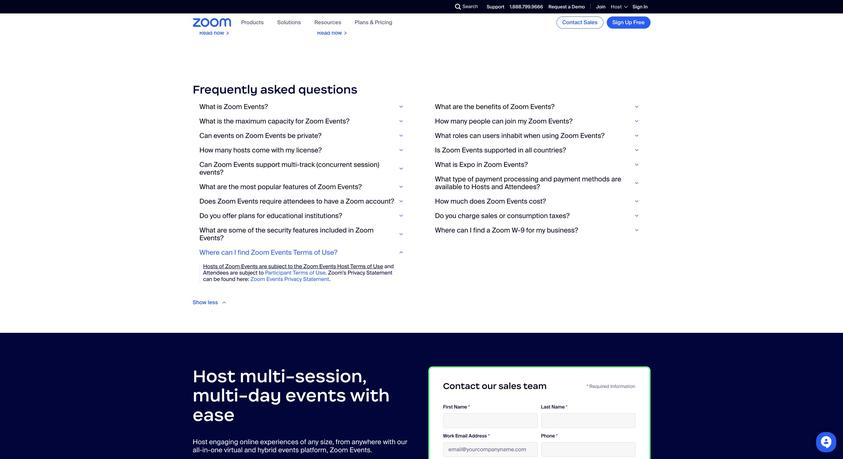Task type: locate. For each thing, give the bounding box(es) containing it.
our
[[482, 381, 496, 391], [397, 438, 407, 446]]

in inside the what are some of the security features included in zoom events?
[[348, 226, 354, 235]]

how up is at top
[[435, 117, 449, 125]]

how much does zoom events cost?
[[435, 197, 546, 206]]

2 horizontal spatial for
[[526, 226, 535, 235]]

1 horizontal spatial be
[[288, 131, 296, 140]]

now down request a demo link
[[567, 13, 577, 20]]

events inside can zoom events support multi-track (concurrent session) events?
[[233, 160, 254, 169]]

people
[[469, 117, 490, 125]]

online inside find everything you need to know about planning and hosting online and hybrid campus events.
[[386, 7, 401, 14]]

can events on zoom events be private? button
[[199, 131, 408, 140]]

virtual right one
[[224, 446, 243, 454]]

2 vertical spatial in
[[348, 226, 354, 235]]

0 horizontal spatial read now
[[317, 29, 342, 36]]

. down use?
[[329, 276, 330, 283]]

come
[[252, 146, 270, 154]]

0 horizontal spatial virtual
[[224, 446, 243, 454]]

events inside frequently asked questions element
[[214, 131, 234, 140]]

sign inside sign up free link
[[612, 19, 624, 26]]

1 horizontal spatial virtual
[[264, 13, 279, 20]]

hybrid
[[328, 13, 343, 20], [258, 446, 277, 454]]

sign
[[633, 4, 643, 10], [612, 19, 624, 26]]

in right the expo
[[477, 160, 482, 169]]

0 vertical spatial where
[[435, 226, 455, 235]]

zoom events privacy statement .
[[250, 276, 330, 283]]

terms
[[293, 248, 312, 257], [350, 263, 366, 270], [293, 269, 308, 276]]

learn best practices and recommendations to help you host and manage a successful virtual experience with zoom events. read now
[[199, 0, 285, 36]]

0 horizontal spatial my
[[285, 146, 295, 154]]

asked
[[260, 82, 296, 97]]

is down frequently
[[217, 102, 222, 111]]

what for what are some of the security features included in zoom events?
[[199, 226, 215, 235]]

0 horizontal spatial payment
[[475, 175, 502, 183]]

1 horizontal spatial many
[[450, 117, 467, 125]]

1 horizontal spatial find
[[473, 226, 485, 235]]

1 can from the top
[[199, 131, 212, 140]]

where down much
[[435, 226, 455, 235]]

with inside the host multi-session, multi-day events with ease
[[350, 384, 390, 406]]

1 vertical spatial our
[[397, 438, 407, 446]]

virtual right help
[[264, 13, 279, 20]]

zoom logo image
[[193, 18, 231, 27]]

1 horizontal spatial sign
[[633, 4, 643, 10]]

for right plans
[[257, 211, 265, 220]]

be for events
[[288, 131, 296, 140]]

0 vertical spatial find
[[473, 226, 485, 235]]

0 vertical spatial many
[[450, 117, 467, 125]]

what is the maximum capacity for zoom events? button
[[199, 117, 408, 125]]

virtual
[[264, 13, 279, 20], [224, 446, 243, 454]]

payment down 'what is expo in zoom events?'
[[475, 175, 502, 183]]

how down available
[[435, 197, 449, 206]]

1 vertical spatial i
[[234, 248, 236, 257]]

0 horizontal spatial i
[[234, 248, 236, 257]]

multi-
[[282, 160, 300, 169], [240, 365, 295, 387], [193, 384, 248, 406]]

. left "zoom's"
[[325, 269, 327, 276]]

many left hosts
[[215, 146, 232, 154]]

privacy inside the . zoom's privacy statement can be found here:
[[348, 269, 365, 276]]

available
[[435, 182, 462, 191]]

learn
[[199, 0, 214, 7]]

0 horizontal spatial sign
[[612, 19, 624, 26]]

read
[[553, 13, 566, 20], [199, 29, 213, 36], [317, 29, 330, 36]]

for down what is zoom events? dropdown button
[[295, 117, 304, 125]]

1 vertical spatial hosts
[[203, 263, 218, 270]]

search image
[[455, 4, 461, 10], [455, 4, 461, 10]]

inhabit
[[501, 131, 522, 140]]

1 horizontal spatial subject
[[268, 263, 287, 270]]

1 vertical spatial find
[[238, 248, 249, 257]]

None text field
[[443, 413, 538, 428], [541, 413, 636, 428], [541, 442, 636, 457], [443, 413, 538, 428], [541, 413, 636, 428], [541, 442, 636, 457]]

what inside the what are some of the security features included in zoom events?
[[199, 226, 215, 235]]

can up attendees at the bottom left of the page
[[221, 248, 233, 257]]

where
[[435, 226, 455, 235], [199, 248, 220, 257]]

you left offer
[[210, 211, 221, 220]]

find down charge
[[473, 226, 485, 235]]

0 horizontal spatial subject
[[239, 269, 258, 276]]

1 horizontal spatial events.
[[350, 446, 372, 454]]

subject down where can i find zoom events terms of use?
[[268, 263, 287, 270]]

1 horizontal spatial do
[[435, 211, 444, 220]]

do you offer plans for educational institutions? button
[[199, 211, 408, 220]]

the inside the what are some of the security features included in zoom events?
[[255, 226, 265, 235]]

host
[[274, 7, 285, 14]]

where up attendees at the bottom left of the page
[[199, 248, 220, 257]]

up
[[625, 19, 632, 26]]

are right attendees at the bottom left of the page
[[230, 269, 238, 276]]

2 do from the left
[[435, 211, 444, 220]]

i down some
[[234, 248, 236, 257]]

events. inside host engaging online experiences of any size, from anywhere with our all-in-one virtual and hybrid events platform, zoom events.
[[350, 446, 372, 454]]

engaging
[[209, 438, 238, 446]]

now down experience
[[214, 29, 224, 36]]

in-
[[202, 446, 211, 454]]

virtual inside host engaging online experiences of any size, from anywhere with our all-in-one virtual and hybrid events platform, zoom events.
[[224, 446, 243, 454]]

name right first
[[454, 404, 467, 410]]

is left the expo
[[453, 160, 458, 169]]

are
[[453, 102, 463, 111], [611, 175, 621, 183], [217, 182, 227, 191], [217, 226, 227, 235], [259, 263, 267, 270], [230, 269, 238, 276]]

how many people can join my zoom events?
[[435, 117, 573, 125]]

sign left in
[[633, 4, 643, 10]]

my up can zoom events support multi-track (concurrent session) events? at the left top
[[285, 146, 295, 154]]

request
[[548, 4, 567, 10]]

1 vertical spatial how
[[199, 146, 213, 154]]

subject right found
[[239, 269, 258, 276]]

work
[[443, 433, 454, 439]]

what for what is the maximum capacity for zoom events?
[[199, 117, 215, 125]]

events
[[214, 131, 234, 140], [286, 384, 346, 406], [278, 446, 299, 454]]

0 horizontal spatial find
[[238, 248, 249, 257]]

privacy
[[348, 269, 365, 276], [284, 276, 302, 283]]

.
[[325, 269, 327, 276], [329, 276, 330, 283]]

*
[[587, 383, 588, 389], [468, 404, 470, 410], [566, 404, 568, 410], [488, 433, 490, 439], [556, 433, 558, 439]]

0 vertical spatial is
[[217, 102, 222, 111]]

1 vertical spatial can
[[199, 160, 212, 169]]

with
[[229, 20, 239, 27], [271, 146, 284, 154], [350, 384, 390, 406], [383, 438, 396, 446]]

events. inside learn best practices and recommendations to help you host and manage a successful virtual experience with zoom events. read now
[[256, 20, 274, 27]]

what roles can users inhabit when using zoom events?
[[435, 131, 605, 140]]

of
[[503, 102, 509, 111], [468, 175, 474, 183], [310, 182, 316, 191], [248, 226, 254, 235], [314, 248, 320, 257], [219, 263, 224, 270], [367, 263, 372, 270], [309, 269, 314, 276], [300, 438, 306, 446]]

less
[[208, 299, 218, 306]]

2 vertical spatial is
[[453, 160, 458, 169]]

i for a
[[470, 226, 472, 235]]

you right help
[[264, 7, 273, 14]]

0 horizontal spatial do
[[199, 211, 208, 220]]

payment left methods
[[553, 175, 580, 183]]

1 vertical spatial virtual
[[224, 446, 243, 454]]

be left found
[[214, 276, 220, 283]]

is for expo
[[453, 160, 458, 169]]

host inside the host multi-session, multi-day events with ease
[[193, 365, 236, 387]]

you left need
[[356, 0, 365, 7]]

online inside host engaging online experiences of any size, from anywhere with our all-in-one virtual and hybrid events platform, zoom events.
[[240, 438, 259, 446]]

are left some
[[217, 226, 227, 235]]

to
[[380, 0, 385, 7], [246, 7, 251, 14], [464, 182, 470, 191], [316, 197, 322, 206], [288, 263, 293, 270], [259, 269, 264, 276]]

host inside host engaging online experiences of any size, from anywhere with our all-in-one virtual and hybrid events platform, zoom events.
[[193, 438, 207, 446]]

do you charge sales or consumption taxes?
[[435, 211, 570, 220]]

name right last
[[552, 404, 565, 410]]

read now inside read now 'link'
[[553, 13, 577, 20]]

support
[[256, 160, 280, 169]]

zoom inside can zoom events support multi-track (concurrent session) events?
[[214, 160, 232, 169]]

in left all
[[518, 146, 523, 154]]

first name *
[[443, 404, 470, 410]]

of inside the what are some of the security features included in zoom events?
[[248, 226, 254, 235]]

1 vertical spatial features
[[293, 226, 318, 235]]

participant terms of use link
[[265, 269, 325, 276]]

can right roles on the top right of page
[[470, 131, 481, 140]]

payment
[[475, 175, 502, 183], [553, 175, 580, 183]]

0 vertical spatial be
[[288, 131, 296, 140]]

1 horizontal spatial online
[[386, 7, 401, 14]]

host inside frequently asked questions element
[[337, 263, 349, 270]]

0 horizontal spatial where
[[199, 248, 220, 257]]

what for what is expo in zoom events?
[[435, 160, 451, 169]]

now
[[567, 13, 577, 20], [214, 29, 224, 36], [332, 29, 342, 36]]

help
[[252, 7, 263, 14]]

in
[[644, 4, 648, 10]]

where can i find a zoom w-9 for my business?
[[435, 226, 578, 235]]

features down "do you offer plans for educational institutions?" dropdown button
[[293, 226, 318, 235]]

0 horizontal spatial contact
[[443, 381, 480, 391]]

does
[[470, 197, 485, 206]]

0 horizontal spatial name
[[454, 404, 467, 410]]

i
[[470, 226, 472, 235], [234, 248, 236, 257]]

read down zoom logo
[[199, 29, 213, 36]]

read now down resources
[[317, 29, 342, 36]]

using
[[542, 131, 559, 140]]

be left private?
[[288, 131, 296, 140]]

host for host engaging online experiences of any size, from anywhere with our all-in-one virtual and hybrid events platform, zoom events.
[[193, 438, 207, 446]]

0 vertical spatial sign
[[633, 4, 643, 10]]

None search field
[[430, 1, 457, 12]]

is for the
[[217, 117, 222, 125]]

1 horizontal spatial use
[[373, 263, 383, 270]]

zoom inside learn best practices and recommendations to help you host and manage a successful virtual experience with zoom events. read now
[[240, 20, 255, 27]]

0 vertical spatial how
[[435, 117, 449, 125]]

read down 'request'
[[553, 13, 566, 20]]

1 vertical spatial online
[[240, 438, 259, 446]]

how much does zoom events cost? button
[[435, 197, 644, 206]]

many up roles on the top right of page
[[450, 117, 467, 125]]

0 horizontal spatial for
[[257, 211, 265, 220]]

* required information
[[587, 383, 635, 389]]

0 horizontal spatial statement
[[303, 276, 329, 283]]

hybrid inside host engaging online experiences of any size, from anywhere with our all-in-one virtual and hybrid events platform, zoom events.
[[258, 446, 277, 454]]

some
[[229, 226, 246, 235]]

everything
[[329, 0, 355, 7]]

to inside and attendees are subject to
[[259, 269, 264, 276]]

0 vertical spatial events.
[[256, 20, 274, 27]]

sales left or
[[481, 211, 498, 220]]

are inside the what type of payment processing and payment methods are available to hosts and attendees?
[[611, 175, 621, 183]]

read now
[[553, 13, 577, 20], [317, 29, 342, 36]]

how for how many hosts come with my license?
[[199, 146, 213, 154]]

0 vertical spatial online
[[386, 7, 401, 14]]

where can i find zoom events terms of use? button
[[199, 248, 408, 257]]

expo
[[459, 160, 475, 169]]

read now down request a demo
[[553, 13, 577, 20]]

do left charge
[[435, 211, 444, 220]]

sales left team at the bottom of page
[[499, 381, 521, 391]]

can inside can zoom events support multi-track (concurrent session) events?
[[199, 160, 212, 169]]

0 horizontal spatial use
[[316, 269, 325, 276]]

1 horizontal spatial where
[[435, 226, 455, 235]]

0 horizontal spatial events.
[[256, 20, 274, 27]]

require
[[260, 197, 282, 206]]

does zoom events require attendees to have a zoom account?
[[199, 197, 394, 206]]

read down resources dropdown button
[[317, 29, 330, 36]]

find down some
[[238, 248, 249, 257]]

to inside learn best practices and recommendations to help you host and manage a successful virtual experience with zoom events. read now
[[246, 7, 251, 14]]

1 horizontal spatial our
[[482, 381, 496, 391]]

2 horizontal spatial my
[[536, 226, 545, 235]]

0 horizontal spatial now
[[214, 29, 224, 36]]

2 can from the top
[[199, 160, 212, 169]]

is down what is zoom events?
[[217, 117, 222, 125]]

events
[[265, 131, 286, 140], [462, 146, 483, 154], [233, 160, 254, 169], [237, 197, 258, 206], [507, 197, 527, 206], [271, 248, 292, 257], [241, 263, 258, 270], [319, 263, 336, 270], [266, 276, 283, 283]]

plans
[[355, 19, 369, 26]]

can for can zoom events support multi-track (concurrent session) events?
[[199, 160, 212, 169]]

do down the does
[[199, 211, 208, 220]]

statement inside the . zoom's privacy statement can be found here:
[[366, 269, 392, 276]]

name for first
[[454, 404, 467, 410]]

my right join
[[518, 117, 527, 125]]

1 horizontal spatial read now
[[553, 13, 577, 20]]

events? inside the what are some of the security features included in zoom events?
[[199, 234, 224, 242]]

what for what are the benefits of zoom events?
[[435, 102, 451, 111]]

1 horizontal spatial name
[[552, 404, 565, 410]]

1 horizontal spatial privacy
[[348, 269, 365, 276]]

you inside learn best practices and recommendations to help you host and manage a successful virtual experience with zoom events. read now
[[264, 7, 273, 14]]

sign left up
[[612, 19, 624, 26]]

successful
[[236, 13, 263, 20]]

contact for contact our sales team
[[443, 381, 480, 391]]

solutions button
[[277, 19, 301, 26]]

0 vertical spatial hybrid
[[328, 13, 343, 20]]

1 vertical spatial is
[[217, 117, 222, 125]]

with inside learn best practices and recommendations to help you host and manage a successful virtual experience with zoom events. read now
[[229, 20, 239, 27]]

countries?
[[534, 146, 566, 154]]

of inside the what type of payment processing and payment methods are available to hosts and attendees?
[[468, 175, 474, 183]]

contact up first name * on the right bottom of the page
[[443, 381, 480, 391]]

2 name from the left
[[552, 404, 565, 410]]

2 horizontal spatial read
[[553, 13, 566, 20]]

privacy for events
[[284, 276, 302, 283]]

how
[[435, 117, 449, 125], [199, 146, 213, 154], [435, 197, 449, 206]]

to inside the what type of payment processing and payment methods are available to hosts and attendees?
[[464, 182, 470, 191]]

now inside read now 'link'
[[567, 13, 577, 20]]

1 horizontal spatial hosts
[[471, 182, 490, 191]]

1 vertical spatial be
[[214, 276, 220, 283]]

0 vertical spatial i
[[470, 226, 472, 235]]

0 vertical spatial for
[[295, 117, 304, 125]]

0 vertical spatial contact
[[562, 19, 582, 26]]

now down resources dropdown button
[[332, 29, 342, 36]]

0 vertical spatial our
[[482, 381, 496, 391]]

0 vertical spatial events
[[214, 131, 234, 140]]

1 vertical spatial sales
[[499, 381, 521, 391]]

to inside find everything you need to know about planning and hosting online and hybrid campus events.
[[380, 0, 385, 7]]

virtual inside learn best practices and recommendations to help you host and manage a successful virtual experience with zoom events. read now
[[264, 13, 279, 20]]

1 vertical spatial contact
[[443, 381, 480, 391]]

1 horizontal spatial .
[[329, 276, 330, 283]]

a right manage
[[232, 13, 235, 20]]

be
[[288, 131, 296, 140], [214, 276, 220, 283]]

hosts inside the what type of payment processing and payment methods are available to hosts and attendees?
[[471, 182, 490, 191]]

features up the does zoom events require attendees to have a zoom account?
[[283, 182, 308, 191]]

1 vertical spatial events.
[[350, 446, 372, 454]]

many for hosts
[[215, 146, 232, 154]]

1 horizontal spatial contact
[[562, 19, 582, 26]]

how many people can join my zoom events? button
[[435, 117, 644, 125]]

1 horizontal spatial my
[[518, 117, 527, 125]]

do for do you offer plans for educational institutions?
[[199, 211, 208, 220]]

events inside the host multi-session, multi-day events with ease
[[286, 384, 346, 406]]

popular
[[258, 182, 281, 191]]

frequently asked questions element
[[193, 82, 650, 306]]

a down do you charge sales or consumption taxes?
[[487, 226, 490, 235]]

* left required
[[587, 383, 588, 389]]

in right included
[[348, 226, 354, 235]]

are down events?
[[217, 182, 227, 191]]

0 horizontal spatial our
[[397, 438, 407, 446]]

1 vertical spatial many
[[215, 146, 232, 154]]

1 vertical spatial my
[[285, 146, 295, 154]]

host for host multi-session, multi-day events with ease
[[193, 365, 236, 387]]

0 horizontal spatial in
[[348, 226, 354, 235]]

for right 9
[[526, 226, 535, 235]]

hosts
[[471, 182, 490, 191], [203, 263, 218, 270]]

1 do from the left
[[199, 211, 208, 220]]

can for can events on zoom events be private?
[[199, 131, 212, 140]]

0 horizontal spatial be
[[214, 276, 220, 283]]

can left found
[[203, 276, 212, 283]]

host engaging online experiences of any size, from anywhere with our all-in-one virtual and hybrid events platform, zoom events.
[[193, 438, 407, 454]]

are up roles on the top right of page
[[453, 102, 463, 111]]

1 horizontal spatial i
[[470, 226, 472, 235]]

2 horizontal spatial now
[[567, 13, 577, 20]]

can
[[492, 117, 503, 125], [470, 131, 481, 140], [457, 226, 468, 235], [221, 248, 233, 257], [203, 276, 212, 283]]

1 horizontal spatial payment
[[553, 175, 580, 183]]

online right engaging at the left bottom of page
[[240, 438, 259, 446]]

online up pricing
[[386, 7, 401, 14]]

where for where can i find a zoom w-9 for my business?
[[435, 226, 455, 235]]

0 horizontal spatial read
[[199, 29, 213, 36]]

1 name from the left
[[454, 404, 467, 410]]

what type of payment processing and payment methods are available to hosts and attendees?
[[435, 175, 621, 191]]

0 vertical spatial virtual
[[264, 13, 279, 20]]

0 horizontal spatial sales
[[481, 211, 498, 220]]

do you charge sales or consumption taxes? button
[[435, 211, 644, 220]]

how for how many people can join my zoom events?
[[435, 117, 449, 125]]

contact down request a demo link
[[562, 19, 582, 26]]

my down the do you charge sales or consumption taxes? dropdown button
[[536, 226, 545, 235]]

0 vertical spatial in
[[518, 146, 523, 154]]

where for where can i find zoom events terms of use?
[[199, 248, 220, 257]]

contact sales
[[562, 19, 598, 26]]

host button
[[611, 4, 627, 10]]

0 vertical spatial read now
[[553, 13, 577, 20]]

join
[[596, 4, 606, 10]]

most
[[240, 182, 256, 191]]

1 horizontal spatial statement
[[366, 269, 392, 276]]

are inside the what are some of the security features included in zoom events?
[[217, 226, 227, 235]]

type
[[453, 175, 466, 183]]

2 vertical spatial events
[[278, 446, 299, 454]]

are right methods
[[611, 175, 621, 183]]

experiences
[[260, 438, 299, 446]]

what inside the what type of payment processing and payment methods are available to hosts and attendees?
[[435, 175, 451, 183]]

1 vertical spatial events
[[286, 384, 346, 406]]

1 horizontal spatial hybrid
[[328, 13, 343, 20]]

one
[[211, 446, 222, 454]]

0 horizontal spatial privacy
[[284, 276, 302, 283]]

0 vertical spatial sales
[[481, 211, 498, 220]]

1 vertical spatial where
[[199, 248, 220, 257]]

taxes?
[[549, 211, 570, 220]]

1 vertical spatial hybrid
[[258, 446, 277, 454]]

how up events?
[[199, 146, 213, 154]]

what roles can users inhabit when using zoom events? button
[[435, 131, 644, 140]]

i down charge
[[470, 226, 472, 235]]

1 horizontal spatial read
[[317, 29, 330, 36]]

what for what roles can users inhabit when using zoom events?
[[435, 131, 451, 140]]

be inside the . zoom's privacy statement can be found here:
[[214, 276, 220, 283]]

plans
[[238, 211, 255, 220]]



Task type: vqa. For each thing, say whether or not it's contained in the screenshot.
virtual in Learn best practices and recommendations to help you host and manage a successful virtual experience with Zoom Events. Read now
yes



Task type: describe. For each thing, give the bounding box(es) containing it.
phone *
[[541, 433, 558, 439]]

contact our sales team element
[[428, 366, 650, 459]]

are down where can i find zoom events terms of use?
[[259, 263, 267, 270]]

can left join
[[492, 117, 503, 125]]

1 vertical spatial read now
[[317, 29, 342, 36]]

hosts of zoom events are subject to the zoom events host terms of use
[[203, 263, 383, 270]]

institutions?
[[305, 211, 342, 220]]

with inside frequently asked questions element
[[271, 146, 284, 154]]

attendees
[[203, 269, 229, 276]]

a right have
[[340, 197, 344, 206]]

sign for sign up free
[[612, 19, 624, 26]]

address
[[469, 433, 487, 439]]

can zoom events support multi-track (concurrent session) events?
[[199, 160, 379, 177]]

frequently
[[193, 82, 258, 97]]

a left demo
[[568, 4, 571, 10]]

track
[[300, 160, 315, 169]]

* right first
[[468, 404, 470, 410]]

2 payment from the left
[[553, 175, 580, 183]]

sign in
[[633, 4, 648, 10]]

cost?
[[529, 197, 546, 206]]

here:
[[237, 276, 249, 283]]

find for zoom
[[238, 248, 249, 257]]

contact for contact sales
[[562, 19, 582, 26]]

what are the benefits of zoom events?
[[435, 102, 555, 111]]

is zoom events supported in all countries? button
[[435, 146, 644, 154]]

phone
[[541, 433, 555, 439]]

show less
[[193, 299, 218, 306]]

planning
[[333, 7, 354, 14]]

host multi-session, multi-day events with ease
[[193, 365, 390, 426]]

found
[[221, 276, 235, 283]]

sales inside frequently asked questions element
[[481, 211, 498, 220]]

1 horizontal spatial in
[[477, 160, 482, 169]]

9
[[521, 226, 525, 235]]

hybrid inside find everything you need to know about planning and hosting online and hybrid campus events.
[[328, 13, 343, 20]]

are inside and attendees are subject to
[[230, 269, 238, 276]]

and inside and attendees are subject to
[[384, 263, 394, 270]]

find everything you need to know about planning and hosting online and hybrid campus events.
[[317, 0, 401, 20]]

find
[[317, 0, 328, 7]]

name for last
[[552, 404, 565, 410]]

show less button
[[193, 299, 231, 306]]

where can i find zoom events terms of use?
[[199, 248, 337, 257]]

anywhere
[[352, 438, 381, 446]]

be for can
[[214, 276, 220, 283]]

campus
[[344, 13, 364, 20]]

charge
[[458, 211, 480, 220]]

a inside learn best practices and recommendations to help you host and manage a successful virtual experience with zoom events. read now
[[232, 13, 235, 20]]

request a demo link
[[548, 4, 585, 10]]

is zoom events supported in all countries?
[[435, 146, 566, 154]]

team
[[523, 381, 547, 391]]

is for zoom
[[217, 102, 222, 111]]

email@yourcompanyname.com text field
[[443, 442, 538, 457]]

last
[[541, 404, 550, 410]]

recommendations
[[199, 7, 245, 14]]

* right last
[[566, 404, 568, 410]]

0 horizontal spatial hosts
[[203, 263, 218, 270]]

what are some of the security features included in zoom events? button
[[199, 226, 408, 242]]

zoom inside the what are some of the security features included in zoom events?
[[355, 226, 374, 235]]

email
[[455, 433, 468, 439]]

can down charge
[[457, 226, 468, 235]]

statement for . zoom's privacy statement can be found here:
[[366, 269, 392, 276]]

all
[[525, 146, 532, 154]]

1 horizontal spatial for
[[295, 117, 304, 125]]

supported
[[484, 146, 516, 154]]

search
[[463, 3, 478, 9]]

features inside the what are some of the security features included in zoom events?
[[293, 226, 318, 235]]

1 horizontal spatial now
[[332, 29, 342, 36]]

events inside host engaging online experiences of any size, from anywhere with our all-in-one virtual and hybrid events platform, zoom events.
[[278, 446, 299, 454]]

you down much
[[445, 211, 456, 220]]

pricing
[[375, 19, 392, 26]]

resources
[[314, 19, 341, 26]]

can inside the . zoom's privacy statement can be found here:
[[203, 276, 212, 283]]

you inside find everything you need to know about planning and hosting online and hybrid campus events.
[[356, 0, 365, 7]]

solutions
[[277, 19, 301, 26]]

hosting
[[366, 7, 385, 14]]

of inside host engaging online experiences of any size, from anywhere with our all-in-one virtual and hybrid events platform, zoom events.
[[300, 438, 306, 446]]

plans & pricing link
[[355, 19, 392, 26]]

practices
[[227, 0, 250, 7]]

my for license?
[[285, 146, 295, 154]]

need
[[366, 0, 379, 7]]

the for maximum
[[224, 117, 234, 125]]

read inside learn best practices and recommendations to help you host and manage a successful virtual experience with zoom events. read now
[[199, 29, 213, 36]]

methods
[[582, 175, 610, 183]]

my for zoom
[[518, 117, 527, 125]]

how for how much does zoom events cost?
[[435, 197, 449, 206]]

our inside contact our sales team element
[[482, 381, 496, 391]]

the for benefits
[[464, 102, 474, 111]]

do for do you charge sales or consumption taxes?
[[435, 211, 444, 220]]

day
[[248, 384, 281, 406]]

zoom inside host engaging online experiences of any size, from anywhere with our all-in-one virtual and hybrid events platform, zoom events.
[[330, 446, 348, 454]]

1 vertical spatial for
[[257, 211, 265, 220]]

about
[[317, 7, 331, 14]]

i for zoom
[[234, 248, 236, 257]]

find for a
[[473, 226, 485, 235]]

what type of payment processing and payment methods are available to hosts and attendees? button
[[435, 175, 644, 191]]

what are the most popular features of zoom events?
[[199, 182, 362, 191]]

what for what are the most popular features of zoom events?
[[199, 182, 215, 191]]

2 horizontal spatial in
[[518, 146, 523, 154]]

join link
[[596, 4, 606, 10]]

from
[[336, 438, 350, 446]]

work email address *
[[443, 433, 490, 439]]

. zoom's privacy statement can be found here:
[[203, 269, 392, 283]]

sign for sign in
[[633, 4, 643, 10]]

sign up free link
[[607, 16, 650, 29]]

now inside learn best practices and recommendations to help you host and manage a successful virtual experience with zoom events. read now
[[214, 29, 224, 36]]

subject inside and attendees are subject to
[[239, 269, 258, 276]]

do you offer plans for educational institutions?
[[199, 211, 342, 220]]

1 horizontal spatial sales
[[499, 381, 521, 391]]

what for what is zoom events?
[[199, 102, 215, 111]]

multi- inside can zoom events support multi-track (concurrent session) events?
[[282, 160, 300, 169]]

1 payment from the left
[[475, 175, 502, 183]]

the for most
[[229, 182, 239, 191]]

* right address
[[488, 433, 490, 439]]

platform,
[[300, 446, 328, 454]]

first
[[443, 404, 453, 410]]

private?
[[297, 131, 322, 140]]

2 vertical spatial for
[[526, 226, 535, 235]]

many for people
[[450, 117, 467, 125]]

support link
[[487, 4, 504, 10]]

when
[[524, 131, 540, 140]]

and inside host engaging online experiences of any size, from anywhere with our all-in-one virtual and hybrid events platform, zoom events.
[[244, 446, 256, 454]]

capacity
[[268, 117, 294, 125]]

maximum
[[235, 117, 266, 125]]

statement for zoom events privacy statement .
[[303, 276, 329, 283]]

* right phone
[[556, 433, 558, 439]]

what are some of the security features included in zoom events?
[[199, 226, 374, 242]]

host for host popup button
[[611, 4, 622, 10]]

what for what type of payment processing and payment methods are available to hosts and attendees?
[[435, 175, 451, 183]]

. inside the . zoom's privacy statement can be found here:
[[325, 269, 327, 276]]

what is the maximum capacity for zoom events?
[[199, 117, 349, 125]]

what is zoom events? button
[[199, 102, 408, 111]]

consumption
[[507, 211, 548, 220]]

offer
[[222, 211, 237, 220]]

privacy for zoom's
[[348, 269, 365, 276]]

or
[[499, 211, 506, 220]]

with inside host engaging online experiences of any size, from anywhere with our all-in-one virtual and hybrid events platform, zoom events.
[[383, 438, 396, 446]]

processing
[[504, 175, 539, 183]]

benefits
[[476, 102, 501, 111]]

0 vertical spatial features
[[283, 182, 308, 191]]

our inside host engaging online experiences of any size, from anywhere with our all-in-one virtual and hybrid events platform, zoom events.
[[397, 438, 407, 446]]

read inside 'link'
[[553, 13, 566, 20]]

use?
[[322, 248, 337, 257]]

best
[[215, 0, 226, 7]]

read now link
[[546, 0, 650, 43]]

participant terms of use
[[265, 269, 325, 276]]

experience
[[199, 20, 227, 27]]

manage
[[210, 13, 230, 20]]

sales
[[584, 19, 598, 26]]

demo
[[572, 4, 585, 10]]



